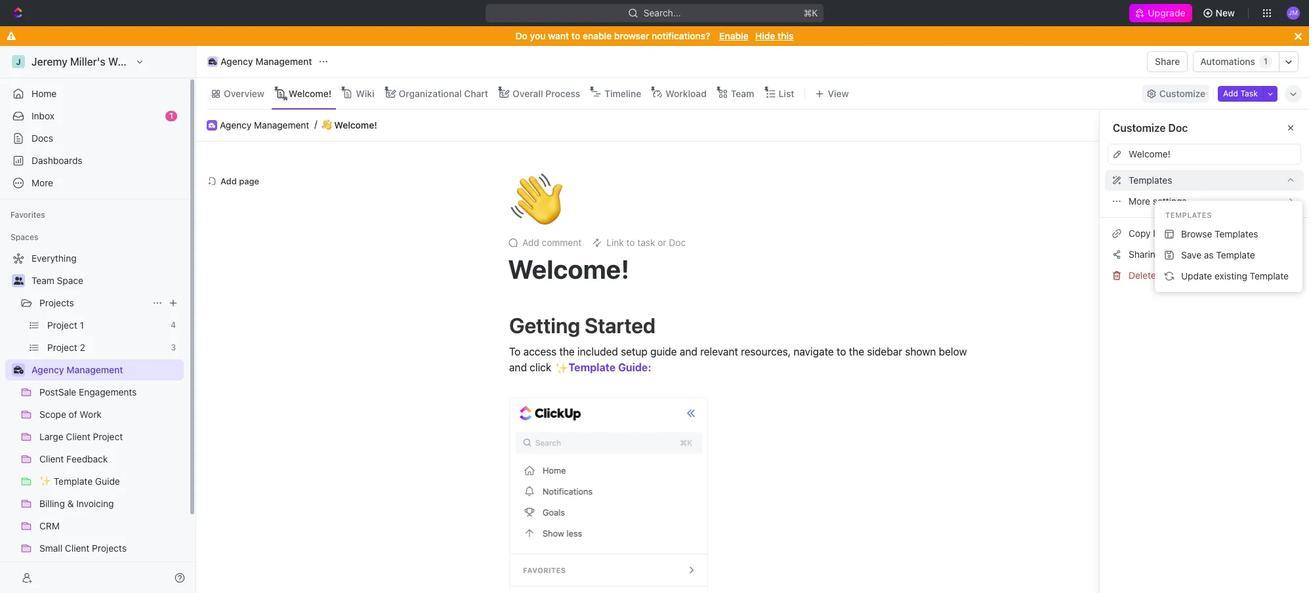 Task type: locate. For each thing, give the bounding box(es) containing it.
organizational chart link
[[396, 84, 489, 103]]

add left comment
[[523, 237, 540, 248]]

and right guide
[[680, 346, 698, 358]]

guide:
[[619, 362, 652, 374]]

add for add comment
[[523, 237, 540, 248]]

1 vertical spatial share
[[1166, 119, 1192, 131]]

guide
[[651, 346, 677, 358]]

templates inside 'browse templates' button
[[1215, 228, 1259, 240]]

0 vertical spatial business time image
[[209, 58, 217, 65]]

welcome! link
[[286, 84, 332, 103]]

tree inside sidebar navigation
[[5, 248, 184, 594]]

save as template
[[1182, 249, 1256, 261]]

team right the user group image
[[32, 275, 54, 286]]

👋 welcome!
[[322, 119, 377, 130]]

1 vertical spatial business time image
[[13, 366, 23, 374]]

setup
[[621, 346, 648, 358]]

agency management for bottommost agency management link
[[32, 364, 123, 376]]

delete
[[1129, 270, 1157, 281]]

templates
[[1129, 175, 1173, 186], [1166, 211, 1213, 219], [1215, 228, 1259, 240]]

team inside team link
[[731, 88, 755, 99]]

0 horizontal spatial add
[[221, 176, 237, 186]]

templates inside templates button
[[1129, 175, 1173, 186]]

copy
[[1129, 228, 1151, 239]]

business time image
[[209, 123, 215, 128]]

0 vertical spatial and
[[680, 346, 698, 358]]

getting
[[510, 313, 581, 338]]

upgrade link
[[1130, 4, 1193, 22]]

save
[[1182, 249, 1202, 261]]

0 vertical spatial agency management
[[221, 56, 312, 67]]

team inside team space link
[[32, 275, 54, 286]]

1 vertical spatial customize
[[1114, 122, 1166, 134]]

1 vertical spatial add
[[221, 176, 237, 186]]

browse
[[1182, 228, 1213, 240]]

more
[[1129, 196, 1151, 207]]

1 vertical spatial team
[[32, 275, 54, 286]]

1 vertical spatial 1
[[169, 111, 173, 121]]

overall process
[[513, 88, 581, 99]]

more settings
[[1129, 196, 1187, 207]]

0 horizontal spatial business time image
[[13, 366, 23, 374]]

agency management link
[[204, 54, 316, 70], [220, 119, 309, 131], [32, 360, 181, 381]]

timeline
[[605, 88, 642, 99]]

add left task
[[1224, 88, 1239, 98]]

0 vertical spatial 1
[[1265, 57, 1268, 66]]

0 vertical spatial share
[[1156, 56, 1181, 67]]

1 vertical spatial template
[[1251, 270, 1289, 282]]

wiki link
[[353, 84, 375, 103]]

add task
[[1224, 88, 1259, 98]]

dashboards
[[32, 155, 82, 166]]

templates up browse
[[1166, 211, 1213, 219]]

1 horizontal spatial to
[[837, 346, 847, 358]]

welcome! down comment
[[508, 253, 630, 284]]

click
[[530, 362, 552, 374]]

1 vertical spatial agency management
[[220, 119, 309, 130]]

0 vertical spatial to
[[572, 30, 581, 41]]

team left list link
[[731, 88, 755, 99]]

templates up the save as template button
[[1215, 228, 1259, 240]]

the
[[560, 346, 575, 358], [849, 346, 865, 358]]

you
[[530, 30, 546, 41]]

customize left doc
[[1114, 122, 1166, 134]]

share up the customize "button"
[[1156, 56, 1181, 67]]

2 vertical spatial add
[[523, 237, 540, 248]]

copy link button
[[1108, 223, 1302, 244]]

to
[[572, 30, 581, 41], [837, 346, 847, 358]]

share button
[[1148, 51, 1189, 72]]

template right existing
[[1251, 270, 1289, 282]]

the up ✨
[[560, 346, 575, 358]]

1 horizontal spatial business time image
[[209, 58, 217, 65]]

team space
[[32, 275, 83, 286]]

1 horizontal spatial and
[[680, 346, 698, 358]]

team
[[731, 88, 755, 99], [32, 275, 54, 286]]

templates button
[[1108, 170, 1302, 191]]

tree
[[5, 248, 184, 594]]

relevant
[[701, 346, 739, 358]]

welcome! down customize doc
[[1129, 148, 1171, 160]]

template up update existing template
[[1217, 249, 1256, 261]]

sidebar
[[868, 346, 903, 358]]

2 vertical spatial management
[[66, 364, 123, 376]]

2 horizontal spatial add
[[1224, 88, 1239, 98]]

2 vertical spatial templates
[[1215, 228, 1259, 240]]

hide
[[756, 30, 776, 41]]

agency management
[[221, 56, 312, 67], [220, 119, 309, 130], [32, 364, 123, 376]]

organizational
[[399, 88, 462, 99]]

1 horizontal spatial 1
[[1265, 57, 1268, 66]]

more settings button
[[1108, 191, 1302, 212]]

1 vertical spatial to
[[837, 346, 847, 358]]

agency
[[221, 56, 253, 67], [220, 119, 252, 130], [32, 364, 64, 376]]

1 horizontal spatial team
[[731, 88, 755, 99]]

agency inside tree
[[32, 364, 64, 376]]

getting started
[[510, 313, 656, 338]]

customize down share button
[[1160, 88, 1206, 99]]

0 horizontal spatial team
[[32, 275, 54, 286]]

0 vertical spatial template
[[1217, 249, 1256, 261]]

share
[[1156, 56, 1181, 67], [1166, 119, 1192, 131]]

browse templates button
[[1161, 224, 1298, 245]]

templates up the 'more settings'
[[1129, 175, 1173, 186]]

add
[[1224, 88, 1239, 98], [221, 176, 237, 186], [523, 237, 540, 248]]

0 horizontal spatial 1
[[169, 111, 173, 121]]

2 vertical spatial agency
[[32, 364, 64, 376]]

add for add page
[[221, 176, 237, 186]]

template down included
[[569, 362, 616, 374]]

as
[[1205, 249, 1214, 261]]

to right the navigate
[[837, 346, 847, 358]]

docs link
[[5, 128, 184, 149]]

and down to
[[510, 362, 527, 374]]

1 the from the left
[[560, 346, 575, 358]]

workload link
[[663, 84, 707, 103]]

delete view
[[1129, 270, 1178, 281]]

2 vertical spatial agency management
[[32, 364, 123, 376]]

welcome!
[[289, 88, 332, 99], [334, 119, 377, 130], [1129, 148, 1171, 160], [508, 253, 630, 284]]

doc
[[1169, 122, 1189, 134]]

agency management inside tree
[[32, 364, 123, 376]]

management
[[256, 56, 312, 67], [254, 119, 309, 130], [66, 364, 123, 376]]

to right want
[[572, 30, 581, 41]]

share down the customize "button"
[[1166, 119, 1192, 131]]

favorites
[[11, 210, 45, 220]]

&
[[1164, 249, 1171, 260]]

overall process link
[[510, 84, 581, 103]]

access
[[524, 346, 557, 358]]

shown
[[906, 346, 937, 358]]

team space link
[[32, 271, 181, 292]]

1 horizontal spatial add
[[523, 237, 540, 248]]

settings
[[1153, 196, 1187, 207]]

2 vertical spatial template
[[569, 362, 616, 374]]

want
[[548, 30, 569, 41]]

browser
[[614, 30, 650, 41]]

space
[[57, 275, 83, 286]]

business time image inside tree
[[13, 366, 23, 374]]

2 the from the left
[[849, 346, 865, 358]]

management inside tree
[[66, 364, 123, 376]]

to inside to access the included setup guide and relevant resources, navigate to the sidebar shown below and click
[[837, 346, 847, 358]]

task
[[1241, 88, 1259, 98]]

0 vertical spatial templates
[[1129, 175, 1173, 186]]

0 horizontal spatial the
[[560, 346, 575, 358]]

1 vertical spatial and
[[510, 362, 527, 374]]

the left sidebar
[[849, 346, 865, 358]]

add left 'page'
[[221, 176, 237, 186]]

add inside 'button'
[[1224, 88, 1239, 98]]

0 vertical spatial team
[[731, 88, 755, 99]]

0 vertical spatial agency management link
[[204, 54, 316, 70]]

0 vertical spatial add
[[1224, 88, 1239, 98]]

notifications?
[[652, 30, 711, 41]]

business time image
[[209, 58, 217, 65], [13, 366, 23, 374]]

add comment
[[523, 237, 582, 248]]

1 vertical spatial agency
[[220, 119, 252, 130]]

1 horizontal spatial the
[[849, 346, 865, 358]]

tree containing team space
[[5, 248, 184, 594]]

home
[[32, 88, 57, 99]]

customize inside "button"
[[1160, 88, 1206, 99]]

templates button
[[1100, 170, 1310, 191]]

share inside button
[[1156, 56, 1181, 67]]

enable
[[583, 30, 612, 41]]

0 vertical spatial customize
[[1160, 88, 1206, 99]]



Task type: vqa. For each thing, say whether or not it's contained in the screenshot.
notifications?
yes



Task type: describe. For each thing, give the bounding box(es) containing it.
do you want to enable browser notifications? enable hide this
[[516, 30, 794, 41]]

👋
[[322, 120, 332, 130]]

save as template button
[[1161, 245, 1298, 266]]

user group image
[[13, 277, 23, 285]]

1 vertical spatial templates
[[1166, 211, 1213, 219]]

add task button
[[1219, 86, 1264, 101]]

process
[[546, 88, 581, 99]]

link
[[1154, 228, 1168, 239]]

1 inside sidebar navigation
[[169, 111, 173, 121]]

spaces
[[11, 232, 38, 242]]

team link
[[729, 84, 755, 103]]

team for team
[[731, 88, 755, 99]]

browse templates
[[1182, 228, 1259, 240]]

welcome! right 👋
[[334, 119, 377, 130]]

customize for customize
[[1160, 88, 1206, 99]]

✨ template guide:
[[555, 362, 652, 375]]

inbox
[[32, 110, 55, 121]]

list
[[779, 88, 795, 99]]

below
[[939, 346, 968, 358]]

agency management for the middle agency management link
[[220, 119, 309, 130]]

dashboards link
[[5, 150, 184, 171]]

projects
[[39, 297, 74, 309]]

customize doc
[[1114, 122, 1189, 134]]

chart
[[464, 88, 489, 99]]

new
[[1216, 7, 1236, 18]]

add for add task
[[1224, 88, 1239, 98]]

template for save as template
[[1217, 249, 1256, 261]]

sidebar navigation
[[0, 46, 196, 594]]

update existing template button
[[1161, 266, 1298, 287]]

⌘k
[[804, 7, 819, 18]]

✨
[[555, 363, 568, 375]]

started
[[585, 313, 656, 338]]

sharing & permissions button
[[1108, 244, 1302, 265]]

customize for customize doc
[[1114, 122, 1166, 134]]

welcome! up 👋
[[289, 88, 332, 99]]

1 vertical spatial agency management link
[[220, 119, 309, 131]]

new button
[[1198, 3, 1244, 24]]

template for update existing template
[[1251, 270, 1289, 282]]

projects link
[[39, 293, 147, 314]]

update
[[1182, 270, 1213, 282]]

page
[[239, 176, 259, 186]]

timeline link
[[602, 84, 642, 103]]

delete view button
[[1108, 265, 1302, 286]]

permissions
[[1173, 249, 1224, 260]]

organizational chart
[[399, 88, 489, 99]]

included
[[578, 346, 618, 358]]

sharing & permissions
[[1129, 249, 1224, 260]]

favorites button
[[5, 207, 50, 223]]

overall
[[513, 88, 543, 99]]

existing
[[1215, 270, 1248, 282]]

view
[[1159, 270, 1178, 281]]

list link
[[776, 84, 795, 103]]

home link
[[5, 83, 184, 104]]

copy link
[[1129, 228, 1168, 239]]

2 vertical spatial agency management link
[[32, 360, 181, 381]]

workload
[[666, 88, 707, 99]]

add page
[[221, 176, 259, 186]]

to access the included setup guide and relevant resources, navigate to the sidebar shown below and click
[[510, 346, 970, 374]]

this
[[778, 30, 794, 41]]

1 vertical spatial management
[[254, 119, 309, 130]]

docs
[[32, 133, 53, 144]]

0 horizontal spatial and
[[510, 362, 527, 374]]

resources,
[[741, 346, 791, 358]]

overview link
[[221, 84, 264, 103]]

0 vertical spatial agency
[[221, 56, 253, 67]]

0 horizontal spatial to
[[572, 30, 581, 41]]

template inside ✨ template guide:
[[569, 362, 616, 374]]

business time image inside agency management link
[[209, 58, 217, 65]]

update existing template
[[1182, 270, 1289, 282]]

to
[[510, 346, 521, 358]]

search...
[[644, 7, 682, 18]]

do
[[516, 30, 528, 41]]

upgrade
[[1149, 7, 1186, 18]]

customize button
[[1143, 84, 1210, 103]]

wiki
[[356, 88, 375, 99]]

enable
[[720, 30, 749, 41]]

team for team space
[[32, 275, 54, 286]]

comment
[[542, 237, 582, 248]]

navigate
[[794, 346, 834, 358]]

0 vertical spatial management
[[256, 56, 312, 67]]

sharing
[[1129, 249, 1162, 260]]



